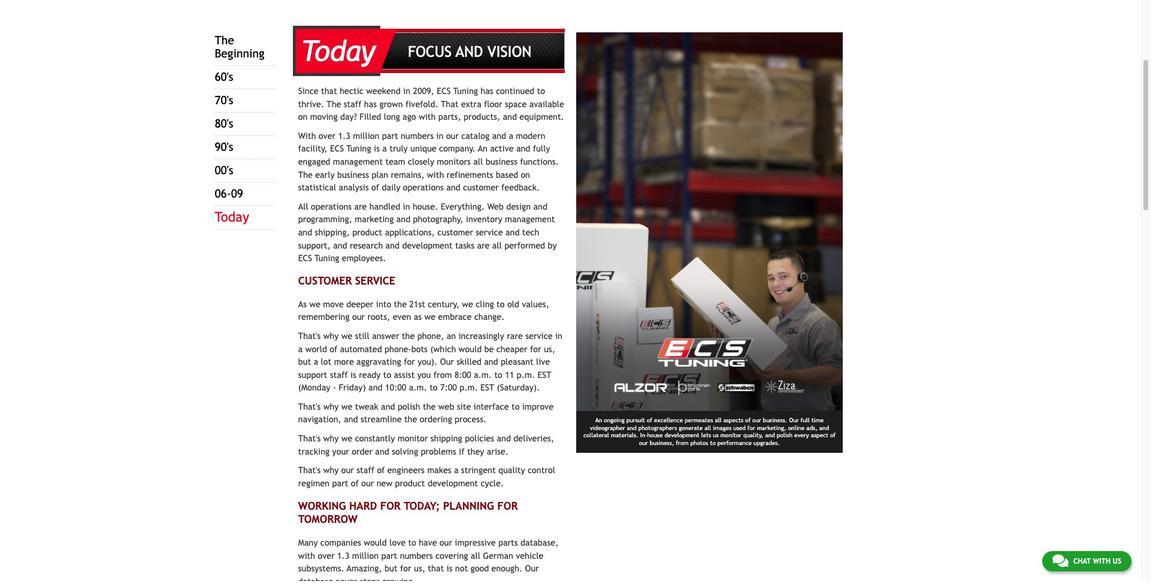 Task type: locate. For each thing, give the bounding box(es) containing it.
0 horizontal spatial operations
[[311, 201, 352, 211]]

for up the live
[[530, 344, 542, 354]]

and right focus on the left top
[[456, 43, 483, 61]]

comments image
[[1053, 554, 1069, 568]]

since that hectic weekend in 2009, ecs tuning has continued to thrive. the staff has grown       fivefold. that extra floor space available on moving day? filled long ago with parts,       products, and equipment.
[[298, 86, 564, 122]]

0 vertical spatial polish
[[398, 401, 421, 412]]

the down engaged
[[298, 169, 313, 180]]

tasks
[[455, 240, 475, 250]]

hard
[[349, 500, 377, 512]]

to inside since that hectic weekend in 2009, ecs tuning has continued to thrive. the staff has grown       fivefold. that extra floor space available on moving day? filled long ago with parts,       products, and equipment.
[[537, 86, 545, 96]]

chat
[[1074, 557, 1091, 566]]

statistical
[[298, 182, 336, 192]]

0 vertical spatial on
[[298, 112, 308, 122]]

all up lets
[[705, 425, 712, 431]]

0 horizontal spatial management
[[333, 156, 383, 167]]

for
[[530, 344, 542, 354], [404, 357, 415, 367], [748, 425, 756, 431], [380, 500, 401, 512], [498, 500, 518, 512], [400, 563, 412, 574]]

1.3 inside many companies would love to have our impressive parts database, with over 1.3 million part       numbers covering all german vehicle subsystems. amazing, but for us, that is not good enough.       our database never stops growing.
[[337, 550, 350, 561]]

on down thrive.
[[298, 112, 308, 122]]

1 vertical spatial today
[[215, 209, 249, 225]]

0 horizontal spatial is
[[351, 370, 357, 380]]

company.
[[439, 143, 476, 154]]

we down friday)
[[341, 401, 353, 412]]

1 horizontal spatial tuning
[[347, 143, 371, 154]]

2 horizontal spatial ecs
[[437, 86, 451, 96]]

2 that's from the top
[[298, 401, 321, 412]]

we inside that's why we tweak and polish the web site interface to improve navigation, and streamline       the ordering process.
[[341, 401, 353, 412]]

that
[[441, 99, 459, 109]]

of up new
[[377, 465, 385, 475]]

0 horizontal spatial business
[[337, 169, 369, 180]]

1 vertical spatial but
[[385, 563, 398, 574]]

that's inside that's why we constantly monitor shipping policies and deliveries, tracking your order       and solving problems if they arise.
[[298, 433, 321, 443]]

of up hard
[[351, 478, 359, 488]]

1 why from the top
[[323, 331, 339, 341]]

0 vertical spatial est
[[538, 370, 552, 380]]

0 vertical spatial the
[[215, 34, 234, 47]]

0 vertical spatial that
[[321, 86, 337, 96]]

us, up the live
[[544, 344, 555, 354]]

web
[[487, 201, 504, 211]]

0 horizontal spatial on
[[298, 112, 308, 122]]

1 vertical spatial business
[[337, 169, 369, 180]]

70's
[[215, 94, 233, 107]]

analysis
[[339, 182, 369, 192]]

for up growing.
[[400, 563, 412, 574]]

answer
[[372, 331, 399, 341]]

to down (saturday). on the bottom of the page
[[512, 401, 520, 412]]

that's for that's why we still answer the phone, an increasingly rare service in a world of       automated phone-bots (which would be cheaper for us, but a lot more aggravating for you).       our skilled and pleasant live support staff is ready to assist you from 8:00 a.m. to       11 p.m. est (monday - friday) and 10:00 a.m. to 7:00 p.m. est (saturday).
[[298, 331, 321, 341]]

our inside many companies would love to have our impressive parts database, with over 1.3 million part       numbers covering all german vehicle subsystems. amazing, but for us, that is not good enough.       our database never stops growing.
[[525, 563, 539, 574]]

product up research
[[353, 227, 383, 237]]

in right rare
[[555, 331, 563, 341]]

as
[[414, 312, 422, 322]]

our down (which
[[440, 357, 454, 367]]

we up your
[[341, 433, 353, 443]]

1 that's from the top
[[298, 331, 321, 341]]

0 vertical spatial tuning
[[453, 86, 478, 96]]

our
[[446, 131, 459, 141], [352, 312, 365, 322], [753, 417, 762, 424], [639, 440, 648, 446], [341, 465, 354, 475], [361, 478, 374, 488], [440, 538, 452, 548]]

2 horizontal spatial our
[[790, 417, 799, 424]]

of down plan
[[372, 182, 379, 192]]

1 horizontal spatial is
[[374, 143, 380, 154]]

1 vertical spatial development
[[665, 432, 700, 439]]

collateral
[[584, 432, 609, 439]]

and down be
[[484, 357, 498, 367]]

1 vertical spatial over
[[318, 550, 335, 561]]

even
[[393, 312, 411, 322]]

an
[[478, 143, 488, 154], [596, 417, 602, 424]]

and down "refinements"
[[447, 182, 461, 192]]

photography,
[[413, 214, 464, 224]]

an
[[447, 331, 456, 341]]

management up tech
[[505, 214, 555, 224]]

part
[[382, 131, 398, 141], [332, 478, 348, 488], [381, 550, 397, 561]]

0 vertical spatial management
[[333, 156, 383, 167]]

1 vertical spatial 1.3
[[337, 550, 350, 561]]

they
[[467, 446, 484, 456]]

of inside 'that's why we still answer the phone, an increasingly rare service in a world of       automated phone-bots (which would be cheaper for us, but a lot more aggravating for you).       our skilled and pleasant live support staff is ready to assist you from 8:00 a.m. to       11 p.m. est (monday - friday) and 10:00 a.m. to 7:00 p.m. est (saturday).'
[[330, 344, 338, 354]]

1 horizontal spatial an
[[596, 417, 602, 424]]

policies
[[465, 433, 495, 443]]

0 horizontal spatial service
[[476, 227, 503, 237]]

is left not
[[447, 563, 453, 574]]

an inside with over 1.3 million part numbers in our catalog and a modern facility, ecs tuning is a truly       unique company. an active and fully engaged management team closely monitors all business       functions. the early business plan remains, with refinements based on statistical analysis       of daily operations and customer feedback.
[[478, 143, 488, 154]]

our inside with over 1.3 million part numbers in our catalog and a modern facility, ecs tuning is a truly       unique company. an active and fully engaged management team closely monitors all business       functions. the early business plan remains, with refinements based on statistical analysis       of daily operations and customer feedback.
[[446, 131, 459, 141]]

0 vertical spatial an
[[478, 143, 488, 154]]

2 vertical spatial is
[[447, 563, 453, 574]]

0 vertical spatial are
[[354, 201, 367, 211]]

part inside that's why our staff of engineers makes a stringent quality control regimen part of our new product development cycle.
[[332, 478, 348, 488]]

shipping
[[431, 433, 463, 443]]

us, inside 'that's why we still answer the phone, an increasingly rare service in a world of       automated phone-bots (which would be cheaper for us, but a lot more aggravating for you).       our skilled and pleasant live support staff is ready to assist you from 8:00 a.m. to       11 p.m. est (monday - friday) and 10:00 a.m. to 7:00 p.m. est (saturday).'
[[544, 344, 555, 354]]

that's inside that's why our staff of engineers makes a stringent quality control regimen part of our new product development cycle.
[[298, 465, 321, 475]]

an down catalog
[[478, 143, 488, 154]]

1 vertical spatial est
[[481, 383, 494, 393]]

2 vertical spatial part
[[381, 550, 397, 561]]

2 horizontal spatial the
[[327, 99, 341, 109]]

inventory
[[466, 214, 503, 224]]

and inside since that hectic weekend in 2009, ecs tuning has continued to thrive. the staff has grown       fivefold. that extra floor space available on moving day? filled long ago with parts,       products, and equipment.
[[503, 112, 517, 122]]

1 vertical spatial is
[[351, 370, 357, 380]]

streamline
[[361, 414, 402, 425]]

0 horizontal spatial are
[[354, 201, 367, 211]]

1 horizontal spatial ecs
[[330, 143, 344, 154]]

over inside many companies would love to have our impressive parts database, with over 1.3 million part       numbers covering all german vehicle subsystems. amazing, but for us, that is not good enough.       our database never stops growing.
[[318, 550, 335, 561]]

the up even
[[394, 299, 407, 309]]

over up subsystems.
[[318, 550, 335, 561]]

that right since
[[321, 86, 337, 96]]

is left truly
[[374, 143, 380, 154]]

1 vertical spatial are
[[477, 240, 490, 250]]

1 vertical spatial us,
[[414, 563, 425, 574]]

covering
[[436, 550, 468, 561]]

are
[[354, 201, 367, 211], [477, 240, 490, 250]]

house
[[648, 432, 663, 439]]

has up filled
[[364, 99, 377, 109]]

that's inside that's why we tweak and polish the web site interface to improve navigation, and streamline       the ordering process.
[[298, 401, 321, 412]]

1 horizontal spatial has
[[481, 86, 494, 96]]

the beginning
[[215, 34, 265, 60]]

that's up regimen
[[298, 465, 321, 475]]

0 vertical spatial today
[[301, 34, 375, 68]]

ads,
[[807, 425, 818, 431]]

if
[[459, 446, 465, 456]]

tuning inside with over 1.3 million part numbers in our catalog and a modern facility, ecs tuning is a truly       unique company. an active and fully engaged management team closely monitors all business       functions. the early business plan remains, with refinements based on statistical analysis       of daily operations and customer feedback.
[[347, 143, 371, 154]]

on inside with over 1.3 million part numbers in our catalog and a modern facility, ecs tuning is a truly       unique company. an active and fully engaged management team closely monitors all business       functions. the early business plan remains, with refinements based on statistical analysis       of daily operations and customer feedback.
[[521, 169, 530, 180]]

floor
[[484, 99, 503, 109]]

to
[[537, 86, 545, 96], [497, 299, 505, 309], [383, 370, 391, 380], [495, 370, 503, 380], [430, 383, 438, 393], [512, 401, 520, 412], [710, 440, 716, 446], [408, 538, 416, 548]]

old
[[508, 299, 520, 309]]

1 vertical spatial staff
[[330, 370, 348, 380]]

for up the quality, at the bottom right of page
[[748, 425, 756, 431]]

the inside since that hectic weekend in 2009, ecs tuning has continued to thrive. the staff has grown       fivefold. that extra floor space available on moving day? filled long ago with parts,       products, and equipment.
[[327, 99, 341, 109]]

the up the 'moving'
[[327, 99, 341, 109]]

2 why from the top
[[323, 401, 339, 412]]

business.
[[763, 417, 788, 424]]

1 horizontal spatial management
[[505, 214, 555, 224]]

0 horizontal spatial the
[[215, 34, 234, 47]]

staff up the -
[[330, 370, 348, 380]]

why inside that's why we constantly monitor shipping policies and deliveries, tracking your order       and solving problems if they arise.
[[323, 433, 339, 443]]

1 horizontal spatial service
[[526, 331, 553, 341]]

constantly
[[355, 433, 395, 443]]

2 vertical spatial development
[[428, 478, 478, 488]]

marketing
[[355, 214, 394, 224]]

many companies would love to have our impressive parts database, with over 1.3 million part       numbers covering all german vehicle subsystems. amazing, but for us, that is not good enough.       our database never stops growing.
[[298, 538, 559, 581]]

0 vertical spatial product
[[353, 227, 383, 237]]

move
[[323, 299, 344, 309]]

customer inside with over 1.3 million part numbers in our catalog and a modern facility, ecs tuning is a truly       unique company. an active and fully engaged management team closely monitors all business       functions. the early business plan remains, with refinements based on statistical analysis       of daily operations and customer feedback.
[[463, 182, 499, 192]]

our up company. at the top of the page
[[446, 131, 459, 141]]

from inside 'that's why we still answer the phone, an increasingly rare service in a world of       automated phone-bots (which would be cheaper for us, but a lot more aggravating for you).       our skilled and pleasant live support staff is ready to assist you from 8:00 a.m. to       11 p.m. est (monday - friday) and 10:00 a.m. to 7:00 p.m. est (saturday).'
[[434, 370, 452, 380]]

3 why from the top
[[323, 433, 339, 443]]

service
[[355, 274, 396, 287]]

1 horizontal spatial are
[[477, 240, 490, 250]]

part down love
[[381, 550, 397, 561]]

1 horizontal spatial p.m.
[[517, 370, 535, 380]]

development down generate
[[665, 432, 700, 439]]

1 vertical spatial an
[[596, 417, 602, 424]]

why
[[323, 331, 339, 341], [323, 401, 339, 412], [323, 433, 339, 443], [323, 465, 339, 475]]

tweak
[[355, 401, 379, 412]]

0 horizontal spatial monitor
[[398, 433, 428, 443]]

that's inside 'that's why we still answer the phone, an increasingly rare service in a world of       automated phone-bots (which would be cheaper for us, but a lot more aggravating for you).       our skilled and pleasant live support staff is ready to assist you from 8:00 a.m. to       11 p.m. est (monday - friday) and 10:00 a.m. to 7:00 p.m. est (saturday).'
[[298, 331, 321, 341]]

numbers inside many companies would love to have our impressive parts database, with over 1.3 million part       numbers covering all german vehicle subsystems. amazing, but for us, that is not good enough.       our database never stops growing.
[[400, 550, 433, 561]]

a up active
[[509, 131, 514, 141]]

0 vertical spatial million
[[353, 131, 380, 141]]

all inside with over 1.3 million part numbers in our catalog and a modern facility, ecs tuning is a truly       unique company. an active and fully engaged management team closely monitors all business       functions. the early business plan remains, with refinements based on statistical analysis       of daily operations and customer feedback.
[[474, 156, 483, 167]]

0 vertical spatial from
[[434, 370, 452, 380]]

0 horizontal spatial ecs
[[298, 253, 312, 263]]

0 vertical spatial part
[[382, 131, 398, 141]]

support
[[298, 370, 328, 380]]

million down filled
[[353, 131, 380, 141]]

0 horizontal spatial us,
[[414, 563, 425, 574]]

and down pursuit
[[627, 425, 637, 431]]

all down impressive
[[471, 550, 481, 561]]

tuning down day?
[[347, 143, 371, 154]]

1 vertical spatial service
[[526, 331, 553, 341]]

1 vertical spatial the
[[327, 99, 341, 109]]

our up online
[[790, 417, 799, 424]]

2 vertical spatial the
[[298, 169, 313, 180]]

management
[[333, 156, 383, 167], [505, 214, 555, 224]]

chat with us link
[[1043, 551, 1132, 572]]

1 vertical spatial product
[[395, 478, 425, 488]]

to up available
[[537, 86, 545, 96]]

1 horizontal spatial product
[[395, 478, 425, 488]]

our up covering
[[440, 538, 452, 548]]

staff down order on the left bottom of the page
[[357, 465, 375, 475]]

vehicle
[[516, 550, 544, 561]]

an up videographer
[[596, 417, 602, 424]]

all
[[474, 156, 483, 167], [492, 240, 502, 250], [715, 417, 722, 424], [705, 425, 712, 431], [471, 550, 481, 561]]

4 why from the top
[[323, 465, 339, 475]]

but up "support"
[[298, 357, 311, 367]]

staff inside that's why our staff of engineers makes a stringent quality control regimen part of our new product development cycle.
[[357, 465, 375, 475]]

operations inside all operations are handled in house. everything. web design and programming, marketing       and photography, inventory management and shipping, product applications, customer service       and tech support, and research and development tasks are all performed by ecs tuning employees.
[[311, 201, 352, 211]]

0 vertical spatial customer
[[463, 182, 499, 192]]

would
[[459, 344, 482, 354], [364, 538, 387, 548]]

to inside many companies would love to have our impressive parts database, with over 1.3 million part       numbers covering all german vehicle subsystems. amazing, but for us, that is not good enough.       our database never stops growing.
[[408, 538, 416, 548]]

german
[[483, 550, 513, 561]]

1 horizontal spatial from
[[676, 440, 689, 446]]

06-
[[215, 187, 231, 200]]

for inside an ongoing pursuit of excellence permeates all aspects of our business. our full time videographer and photographers generate all images used for marketing, online ads, and collateral materials. in-house development lets us monitor quality, and polish every aspect of our business, from photos to performance upgrades.
[[748, 425, 756, 431]]

that down covering
[[428, 563, 444, 574]]

that's up navigation,
[[298, 401, 321, 412]]

why inside that's why our staff of engineers makes a stringent quality control regimen part of our new product development cycle.
[[323, 465, 339, 475]]

part right regimen
[[332, 478, 348, 488]]

1 vertical spatial management
[[505, 214, 555, 224]]

that's up world
[[298, 331, 321, 341]]

refinements
[[447, 169, 493, 180]]

0 vertical spatial us,
[[544, 344, 555, 354]]

0 horizontal spatial our
[[440, 357, 454, 367]]

house.
[[413, 201, 438, 211]]

3 that's from the top
[[298, 433, 321, 443]]

a.m. down you
[[409, 383, 427, 393]]

have
[[419, 538, 437, 548]]

of inside with over 1.3 million part numbers in our catalog and a modern facility, ecs tuning is a truly       unique company. an active and fully engaged management team closely monitors all business       functions. the early business plan remains, with refinements based on statistical analysis       of daily operations and customer feedback.
[[372, 182, 379, 192]]

that's for that's why our staff of engineers makes a stringent quality control regimen part of our new product development cycle.
[[298, 465, 321, 475]]

remains,
[[391, 169, 425, 180]]

long
[[384, 112, 400, 122]]

1 horizontal spatial on
[[521, 169, 530, 180]]

our down in-
[[639, 440, 648, 446]]

staff inside since that hectic weekend in 2009, ecs tuning has continued to thrive. the staff has grown       fivefold. that extra floor space available on moving day? filled long ago with parts,       products, and equipment.
[[344, 99, 362, 109]]

monitor
[[721, 432, 742, 439], [398, 433, 428, 443]]

the up ordering at bottom left
[[423, 401, 436, 412]]

1 horizontal spatial the
[[298, 169, 313, 180]]

why down your
[[323, 465, 339, 475]]

4 that's from the top
[[298, 465, 321, 475]]

the
[[215, 34, 234, 47], [327, 99, 341, 109], [298, 169, 313, 180]]

0 horizontal spatial product
[[353, 227, 383, 237]]

million up amazing,
[[352, 550, 379, 561]]

1 vertical spatial ecs
[[330, 143, 344, 154]]

0 vertical spatial would
[[459, 344, 482, 354]]

1 vertical spatial our
[[790, 417, 799, 424]]

1 vertical spatial on
[[521, 169, 530, 180]]

phone-
[[385, 344, 411, 354]]

1 horizontal spatial but
[[385, 563, 398, 574]]

for inside many companies would love to have our impressive parts database, with over 1.3 million part       numbers covering all german vehicle subsystems. amazing, but for us, that is not good enough.       our database never stops growing.
[[400, 563, 412, 574]]

engaged
[[298, 156, 330, 167]]

our down deeper
[[352, 312, 365, 322]]

development inside that's why our staff of engineers makes a stringent quality control regimen part of our new product development cycle.
[[428, 478, 478, 488]]

06-09
[[215, 187, 243, 200]]

business down active
[[486, 156, 518, 167]]

est up interface
[[481, 383, 494, 393]]

service inside 'that's why we still answer the phone, an increasingly rare service in a world of       automated phone-bots (which would be cheaper for us, but a lot more aggravating for you).       our skilled and pleasant live support staff is ready to assist you from 8:00 a.m. to       11 p.m. est (monday - friday) and 10:00 a.m. to 7:00 p.m. est (saturday).'
[[526, 331, 553, 341]]

0 vertical spatial service
[[476, 227, 503, 237]]

we inside 'that's why we still answer the phone, an increasingly rare service in a world of       automated phone-bots (which would be cheaper for us, but a lot more aggravating for you).       our skilled and pleasant live support staff is ready to assist you from 8:00 a.m. to       11 p.m. est (monday - friday) and 10:00 a.m. to 7:00 p.m. est (saturday).'
[[341, 331, 353, 341]]

in inside with over 1.3 million part numbers in our catalog and a modern facility, ecs tuning is a truly       unique company. an active and fully engaged management team closely monitors all business       functions. the early business plan remains, with refinements based on statistical analysis       of daily operations and customer feedback.
[[436, 131, 444, 141]]

tuning up extra
[[453, 86, 478, 96]]

ecs
[[437, 86, 451, 96], [330, 143, 344, 154], [298, 253, 312, 263]]

1 vertical spatial p.m.
[[460, 383, 478, 393]]

has up the floor
[[481, 86, 494, 96]]

from
[[434, 370, 452, 380], [676, 440, 689, 446]]

service right rare
[[526, 331, 553, 341]]

in up unique
[[436, 131, 444, 141]]

0 vertical spatial staff
[[344, 99, 362, 109]]

0 vertical spatial p.m.
[[517, 370, 535, 380]]

but inside many companies would love to have our impressive parts database, with over 1.3 million part       numbers covering all german vehicle subsystems. amazing, but for us, that is not good enough.       our database never stops growing.
[[385, 563, 398, 574]]

in left 2009,
[[403, 86, 411, 96]]

to down us
[[710, 440, 716, 446]]

product inside all operations are handled in house. everything. web design and programming, marketing       and photography, inventory management and shipping, product applications, customer service       and tech support, and research and development tasks are all performed by ecs tuning employees.
[[353, 227, 383, 237]]

development inside an ongoing pursuit of excellence permeates all aspects of our business. our full time videographer and photographers generate all images used for marketing, online ads, and collateral materials. in-house development lets us monitor quality, and polish every aspect of our business, from photos to performance upgrades.
[[665, 432, 700, 439]]

companies
[[321, 538, 361, 548]]

development down applications,
[[402, 240, 453, 250]]

est down the live
[[538, 370, 552, 380]]

to left old
[[497, 299, 505, 309]]

our inside as we move deeper into the 21st century, we cling to old values, remembering our roots,       even as we embrace change.
[[352, 312, 365, 322]]

numbers down have
[[400, 550, 433, 561]]

0 vertical spatial operations
[[403, 182, 444, 192]]

0 horizontal spatial that
[[321, 86, 337, 96]]

to right love
[[408, 538, 416, 548]]

0 horizontal spatial polish
[[398, 401, 421, 412]]

why for constantly
[[323, 433, 339, 443]]

into
[[376, 299, 391, 309]]

staff down hectic
[[344, 99, 362, 109]]

engineers
[[388, 465, 425, 475]]

0 horizontal spatial from
[[434, 370, 452, 380]]

a right makes
[[454, 465, 459, 475]]

11
[[505, 370, 514, 380]]

from inside an ongoing pursuit of excellence permeates all aspects of our business. our full time videographer and photographers generate all images used for marketing, online ads, and collateral materials. in-house development lets us monitor quality, and polish every aspect of our business, from photos to performance upgrades.
[[676, 440, 689, 446]]

why up world
[[323, 331, 339, 341]]

to down the aggravating
[[383, 370, 391, 380]]

with
[[419, 112, 436, 122], [427, 169, 444, 180], [298, 550, 315, 561], [1093, 557, 1111, 566]]

1 vertical spatial million
[[352, 550, 379, 561]]

0 vertical spatial ecs
[[437, 86, 451, 96]]

the left ordering at bottom left
[[404, 414, 417, 425]]

customer service
[[298, 274, 396, 287]]

with left us
[[1093, 557, 1111, 566]]

of
[[372, 182, 379, 192], [330, 344, 338, 354], [647, 417, 653, 424], [745, 417, 751, 424], [831, 432, 836, 439], [377, 465, 385, 475], [351, 478, 359, 488]]

1 vertical spatial that
[[428, 563, 444, 574]]

part up truly
[[382, 131, 398, 141]]

2 vertical spatial ecs
[[298, 253, 312, 263]]

2 vertical spatial staff
[[357, 465, 375, 475]]

interface
[[474, 401, 509, 412]]

equipment.
[[520, 112, 564, 122]]

monitor inside that's why we constantly monitor shipping policies and deliveries, tracking your order       and solving problems if they arise.
[[398, 433, 428, 443]]

good
[[471, 563, 489, 574]]

why inside 'that's why we still answer the phone, an increasingly rare service in a world of       automated phone-bots (which would be cheaper for us, but a lot more aggravating for you).       our skilled and pleasant live support staff is ready to assist you from 8:00 a.m. to       11 p.m. est (monday - friday) and 10:00 a.m. to 7:00 p.m. est (saturday).'
[[323, 331, 339, 341]]

love
[[390, 538, 406, 548]]

0 vertical spatial development
[[402, 240, 453, 250]]

vision
[[488, 43, 532, 61]]

1 horizontal spatial us,
[[544, 344, 555, 354]]

09
[[231, 187, 243, 200]]

1 vertical spatial operations
[[311, 201, 352, 211]]

and down tweak
[[344, 414, 358, 425]]

why inside that's why we tweak and polish the web site interface to improve navigation, and streamline       the ordering process.
[[323, 401, 339, 412]]

hectic
[[340, 86, 364, 96]]

day?
[[340, 112, 357, 122]]

are up marketing
[[354, 201, 367, 211]]

and down space
[[503, 112, 517, 122]]

customer inside all operations are handled in house. everything. web design and programming, marketing       and photography, inventory management and shipping, product applications, customer service       and tech support, and research and development tasks are all performed by ecs tuning employees.
[[438, 227, 473, 237]]

0 horizontal spatial today
[[215, 209, 249, 225]]

1 horizontal spatial business
[[486, 156, 518, 167]]

2 vertical spatial our
[[525, 563, 539, 574]]

numbers up unique
[[401, 131, 434, 141]]

operations up "house."
[[403, 182, 444, 192]]

operations up programming,
[[311, 201, 352, 211]]

1 vertical spatial tuning
[[347, 143, 371, 154]]

1 vertical spatial a.m.
[[409, 383, 427, 393]]

1 horizontal spatial would
[[459, 344, 482, 354]]

management inside with over 1.3 million part numbers in our catalog and a modern facility, ecs tuning is a truly       unique company. an active and fully engaged management team closely monitors all business       functions. the early business plan remains, with refinements based on statistical analysis       of daily operations and customer feedback.
[[333, 156, 383, 167]]

2 horizontal spatial is
[[447, 563, 453, 574]]

development
[[402, 240, 453, 250], [665, 432, 700, 439], [428, 478, 478, 488]]

0 horizontal spatial an
[[478, 143, 488, 154]]

today down 06-09
[[215, 209, 249, 225]]

live
[[536, 357, 550, 367]]

our inside 'that's why we still answer the phone, an increasingly rare service in a world of       automated phone-bots (which would be cheaper for us, but a lot more aggravating for you).       our skilled and pleasant live support staff is ready to assist you from 8:00 a.m. to       11 p.m. est (monday - friday) and 10:00 a.m. to 7:00 p.m. est (saturday).'
[[440, 357, 454, 367]]

why for still
[[323, 331, 339, 341]]



Task type: vqa. For each thing, say whether or not it's contained in the screenshot.
reviews link
no



Task type: describe. For each thing, give the bounding box(es) containing it.
subsystems.
[[298, 563, 345, 574]]

fully
[[533, 143, 550, 154]]

photos
[[691, 440, 709, 446]]

process.
[[455, 414, 487, 425]]

ecs inside since that hectic weekend in 2009, ecs tuning has continued to thrive. the staff has grown       fivefold. that extra floor space available on moving day? filled long ago with parts,       products, and equipment.
[[437, 86, 451, 96]]

with over 1.3 million part numbers in our catalog and a modern facility, ecs tuning is a truly       unique company. an active and fully engaged management team closely monitors all business       functions. the early business plan remains, with refinements based on statistical analysis       of daily operations and customer feedback.
[[298, 131, 559, 192]]

our inside an ongoing pursuit of excellence permeates all aspects of our business. our full time videographer and photographers generate all images used for marketing, online ads, and collateral materials. in-house development lets us monitor quality, and polish every aspect of our business, from photos to performance upgrades.
[[790, 417, 799, 424]]

design
[[507, 201, 531, 211]]

(which
[[430, 344, 456, 354]]

regimen
[[298, 478, 330, 488]]

to left 7:00
[[430, 383, 438, 393]]

polish inside that's why we tweak and polish the web site interface to improve navigation, and streamline       the ordering process.
[[398, 401, 421, 412]]

materials.
[[611, 432, 639, 439]]

space
[[505, 99, 527, 109]]

our up the quality, at the bottom right of page
[[753, 417, 762, 424]]

is inside with over 1.3 million part numbers in our catalog and a modern facility, ecs tuning is a truly       unique company. an active and fully engaged management team closely monitors all business       functions. the early business plan remains, with refinements based on statistical analysis       of daily operations and customer feedback.
[[374, 143, 380, 154]]

ecs inside all operations are handled in house. everything. web design and programming, marketing       and photography, inventory management and shipping, product applications, customer service       and tech support, and research and development tasks are all performed by ecs tuning employees.
[[298, 253, 312, 263]]

for down cycle.
[[498, 500, 518, 512]]

all inside all operations are handled in house. everything. web design and programming, marketing       and photography, inventory management and shipping, product applications, customer service       and tech support, and research and development tasks are all performed by ecs tuning employees.
[[492, 240, 502, 250]]

on inside since that hectic weekend in 2009, ecs tuning has continued to thrive. the staff has grown       fivefold. that extra floor space available on moving day? filled long ago with parts,       products, and equipment.
[[298, 112, 308, 122]]

0 horizontal spatial est
[[481, 383, 494, 393]]

90's
[[215, 140, 233, 154]]

with inside since that hectic weekend in 2009, ecs tuning has continued to thrive. the staff has grown       fivefold. that extra floor space available on moving day? filled long ago with parts,       products, and equipment.
[[419, 112, 436, 122]]

assist
[[394, 370, 415, 380]]

would inside 'that's why we still answer the phone, an increasingly rare service in a world of       automated phone-bots (which would be cheaper for us, but a lot more aggravating for you).       our skilled and pleasant live support staff is ready to assist you from 8:00 a.m. to       11 p.m. est (monday - friday) and 10:00 a.m. to 7:00 p.m. est (saturday).'
[[459, 344, 482, 354]]

arise.
[[487, 446, 509, 456]]

shipping,
[[315, 227, 350, 237]]

why for staff
[[323, 465, 339, 475]]

but inside 'that's why we still answer the phone, an increasingly rare service in a world of       automated phone-bots (which would be cheaper for us, but a lot more aggravating for you).       our skilled and pleasant live support staff is ready to assist you from 8:00 a.m. to       11 p.m. est (monday - friday) and 10:00 a.m. to 7:00 p.m. est (saturday).'
[[298, 357, 311, 367]]

operations inside with over 1.3 million part numbers in our catalog and a modern facility, ecs tuning is a truly       unique company. an active and fully engaged management team closely monitors all business       functions. the early business plan remains, with refinements based on statistical analysis       of daily operations and customer feedback.
[[403, 182, 444, 192]]

is inside 'that's why we still answer the phone, an increasingly rare service in a world of       automated phone-bots (which would be cheaper for us, but a lot more aggravating for you).       our skilled and pleasant live support staff is ready to assist you from 8:00 a.m. to       11 p.m. est (monday - friday) and 10:00 a.m. to 7:00 p.m. est (saturday).'
[[351, 370, 357, 380]]

solving
[[392, 446, 418, 456]]

we right as on the left bottom of the page
[[309, 299, 321, 309]]

7:00
[[440, 383, 457, 393]]

and down ready on the bottom left
[[369, 383, 383, 393]]

million inside many companies would love to have our impressive parts database, with over 1.3 million part       numbers covering all german vehicle subsystems. amazing, but for us, that is not good enough.       our database never stops growing.
[[352, 550, 379, 561]]

we right as on the bottom left of page
[[425, 312, 436, 322]]

our down your
[[341, 465, 354, 475]]

closely
[[408, 156, 434, 167]]

team
[[386, 156, 405, 167]]

0 horizontal spatial a.m.
[[409, 383, 427, 393]]

a left the lot
[[314, 357, 318, 367]]

with inside many companies would love to have our impressive parts database, with over 1.3 million part       numbers covering all german vehicle subsystems. amazing, but for us, that is not good enough.       our database never stops growing.
[[298, 550, 315, 561]]

numbers inside with over 1.3 million part numbers in our catalog and a modern facility, ecs tuning is a truly       unique company. an active and fully engaged management team closely monitors all business       functions. the early business plan remains, with refinements based on statistical analysis       of daily operations and customer feedback.
[[401, 131, 434, 141]]

that inside since that hectic weekend in 2009, ecs tuning has continued to thrive. the staff has grown       fivefold. that extra floor space available on moving day? filled long ago with parts,       products, and equipment.
[[321, 86, 337, 96]]

videographer
[[590, 425, 625, 431]]

applications,
[[385, 227, 435, 237]]

you).
[[418, 357, 438, 367]]

quality,
[[744, 432, 764, 439]]

our left new
[[361, 478, 374, 488]]

world
[[305, 344, 327, 354]]

friday)
[[339, 383, 366, 393]]

increasingly
[[459, 331, 505, 341]]

stringent
[[461, 465, 496, 475]]

all inside many companies would love to have our impressive parts database, with over 1.3 million part       numbers covering all german vehicle subsystems. amazing, but for us, that is not good enough.       our database never stops growing.
[[471, 550, 481, 561]]

of up photographers
[[647, 417, 653, 424]]

working
[[298, 500, 346, 512]]

0 vertical spatial has
[[481, 86, 494, 96]]

an inside an ongoing pursuit of excellence permeates all aspects of our business. our full time videographer and photographers generate all images used for marketing, online ads, and collateral materials. in-house development lets us monitor quality, and polish every aspect of our business, from photos to performance upgrades.
[[596, 417, 602, 424]]

problems
[[421, 446, 457, 456]]

many
[[298, 538, 318, 548]]

that's for that's why we constantly monitor shipping policies and deliveries, tracking your order       and solving problems if they arise.
[[298, 433, 321, 443]]

million inside with over 1.3 million part numbers in our catalog and a modern facility, ecs tuning is a truly       unique company. an active and fully engaged management team closely monitors all business       functions. the early business plan remains, with refinements based on statistical analysis       of daily operations and customer feedback.
[[353, 131, 380, 141]]

service inside all operations are handled in house. everything. web design and programming, marketing       and photography, inventory management and shipping, product applications, customer service       and tech support, and research and development tasks are all performed by ecs tuning employees.
[[476, 227, 503, 237]]

ecs inside with over 1.3 million part numbers in our catalog and a modern facility, ecs tuning is a truly       unique company. an active and fully engaged management team closely monitors all business       functions. the early business plan remains, with refinements based on statistical analysis       of daily operations and customer feedback.
[[330, 143, 344, 154]]

1 horizontal spatial today
[[301, 34, 375, 68]]

of right aspect
[[831, 432, 836, 439]]

your
[[332, 446, 349, 456]]

80's link
[[215, 117, 233, 130]]

unique
[[411, 143, 437, 154]]

full
[[801, 417, 810, 424]]

to inside an ongoing pursuit of excellence permeates all aspects of our business. our full time videographer and photographers generate all images used for marketing, online ads, and collateral materials. in-house development lets us monitor quality, and polish every aspect of our business, from photos to performance upgrades.
[[710, 440, 716, 446]]

we inside that's why we constantly monitor shipping policies and deliveries, tracking your order       and solving problems if they arise.
[[341, 433, 353, 443]]

navigation,
[[298, 414, 341, 425]]

management inside all operations are handled in house. everything. web design and programming, marketing       and photography, inventory management and shipping, product applications, customer service       and tech support, and research and development tasks are all performed by ecs tuning employees.
[[505, 214, 555, 224]]

programming,
[[298, 214, 352, 224]]

2009,
[[413, 86, 434, 96]]

tuning inside since that hectic weekend in 2009, ecs tuning has continued to thrive. the staff has grown       fivefold. that extra floor space available on moving day? filled long ago with parts,       products, and equipment.
[[453, 86, 478, 96]]

new
[[377, 478, 393, 488]]

in inside all operations are handled in house. everything. web design and programming, marketing       and photography, inventory management and shipping, product applications, customer service       and tech support, and research and development tasks are all performed by ecs tuning employees.
[[403, 201, 410, 211]]

and down constantly
[[375, 446, 389, 456]]

21st
[[409, 299, 425, 309]]

remembering
[[298, 312, 350, 322]]

embrace
[[438, 312, 472, 322]]

we left cling
[[462, 299, 473, 309]]

and up active
[[492, 131, 506, 141]]

filled
[[360, 112, 381, 122]]

80's
[[215, 117, 233, 130]]

values,
[[522, 299, 549, 309]]

0 horizontal spatial has
[[364, 99, 377, 109]]

all operations are handled in house. everything. web design and programming, marketing       and photography, inventory management and shipping, product applications, customer service       and tech support, and research and development tasks are all performed by ecs tuning employees.
[[298, 201, 557, 263]]

and down applications,
[[386, 240, 400, 250]]

and up applications,
[[397, 214, 411, 224]]

lets
[[702, 432, 711, 439]]

the inside 'that's why we still answer the phone, an increasingly rare service in a world of       automated phone-bots (which would be cheaper for us, but a lot more aggravating for you).       our skilled and pleasant live support staff is ready to assist you from 8:00 a.m. to       11 p.m. est (monday - friday) and 10:00 a.m. to 7:00 p.m. est (saturday).'
[[402, 331, 415, 341]]

0 horizontal spatial p.m.
[[460, 383, 478, 393]]

over inside with over 1.3 million part numbers in our catalog and a modern facility, ecs tuning is a truly       unique company. an active and fully engaged management team closely monitors all business       functions. the early business plan remains, with refinements based on statistical analysis       of daily operations and customer feedback.
[[319, 131, 336, 141]]

and down marketing,
[[766, 432, 775, 439]]

a left world
[[298, 344, 303, 354]]

today;
[[404, 500, 440, 512]]

development inside all operations are handled in house. everything. web design and programming, marketing       and photography, inventory management and shipping, product applications, customer service       and tech support, and research and development tasks are all performed by ecs tuning employees.
[[402, 240, 453, 250]]

phone,
[[417, 331, 444, 341]]

site
[[457, 401, 471, 412]]

pleasant
[[501, 357, 534, 367]]

in inside since that hectic weekend in 2009, ecs tuning has continued to thrive. the staff has grown       fivefold. that extra floor space available on moving day? filled long ago with parts,       products, and equipment.
[[403, 86, 411, 96]]

would inside many companies would love to have our impressive parts database, with over 1.3 million part       numbers covering all german vehicle subsystems. amazing, but for us, that is not good enough.       our database never stops growing.
[[364, 538, 387, 548]]

makes
[[427, 465, 452, 475]]

of up used
[[745, 417, 751, 424]]

00's
[[215, 164, 233, 177]]

that's why we constantly monitor shipping policies and deliveries, tracking your order       and solving problems if they arise.
[[298, 433, 554, 456]]

and up arise.
[[497, 433, 511, 443]]

to inside as we move deeper into the 21st century, we cling to old values, remembering our roots,       even as we embrace change.
[[497, 299, 505, 309]]

70's link
[[215, 94, 233, 107]]

and up aspect
[[820, 425, 829, 431]]

a left truly
[[383, 143, 387, 154]]

planning
[[443, 500, 494, 512]]

1.3 inside with over 1.3 million part numbers in our catalog and a modern facility, ecs tuning is a truly       unique company. an active and fully engaged management team closely monitors all business       functions. the early business plan remains, with refinements based on statistical analysis       of daily operations and customer feedback.
[[338, 131, 350, 141]]

still
[[355, 331, 370, 341]]

with
[[298, 131, 316, 141]]

working hard for today; planning for tomorrow
[[298, 500, 518, 526]]

all up images
[[715, 417, 722, 424]]

weekend
[[366, 86, 401, 96]]

every
[[795, 432, 809, 439]]

that's for that's why we tweak and polish the web site interface to improve navigation, and streamline       the ordering process.
[[298, 401, 321, 412]]

facility,
[[298, 143, 328, 154]]

upgrades.
[[754, 440, 780, 446]]

is inside many companies would love to have our impressive parts database, with over 1.3 million part       numbers covering all german vehicle subsystems. amazing, but for us, that is not good enough.       our database never stops growing.
[[447, 563, 453, 574]]

and up performed on the top left
[[506, 227, 520, 237]]

tuning inside all operations are handled in house. everything. web design and programming, marketing       and photography, inventory management and shipping, product applications, customer service       and tech support, and research and development tasks are all performed by ecs tuning employees.
[[315, 253, 340, 263]]

staff inside 'that's why we still answer the phone, an increasingly rare service in a world of       automated phone-bots (which would be cheaper for us, but a lot more aggravating for you).       our skilled and pleasant live support staff is ready to assist you from 8:00 a.m. to       11 p.m. est (monday - friday) and 10:00 a.m. to 7:00 p.m. est (saturday).'
[[330, 370, 348, 380]]

product inside that's why our staff of engineers makes a stringent quality control regimen part of our new product development cycle.
[[395, 478, 425, 488]]

and right design
[[534, 201, 548, 211]]

and up streamline on the left bottom of page
[[381, 401, 395, 412]]

monitor inside an ongoing pursuit of excellence permeates all aspects of our business. our full time videographer and photographers generate all images used for marketing, online ads, and collateral materials. in-house development lets us monitor quality, and polish every aspect of our business, from photos to performance upgrades.
[[721, 432, 742, 439]]

improve
[[522, 401, 554, 412]]

that's why we tweak and polish the web site interface to improve navigation, and streamline       the ordering process.
[[298, 401, 554, 425]]

part inside with over 1.3 million part numbers in our catalog and a modern facility, ecs tuning is a truly       unique company. an active and fully engaged management team closely monitors all business       functions. the early business plan remains, with refinements based on statistical analysis       of daily operations and customer feedback.
[[382, 131, 398, 141]]

aspect
[[811, 432, 829, 439]]

amazing,
[[347, 563, 382, 574]]

the inside the beginning
[[215, 34, 234, 47]]

impressive
[[455, 538, 496, 548]]

tracking
[[298, 446, 330, 456]]

90's link
[[215, 140, 233, 154]]

to left 11
[[495, 370, 503, 380]]

in inside 'that's why we still answer the phone, an increasingly rare service in a world of       automated phone-bots (which would be cheaper for us, but a lot more aggravating for you).       our skilled and pleasant live support staff is ready to assist you from 8:00 a.m. to       11 p.m. est (monday - friday) and 10:00 a.m. to 7:00 p.m. est (saturday).'
[[555, 331, 563, 341]]

and up support,
[[298, 227, 312, 237]]

the inside as we move deeper into the 21st century, we cling to old values, remembering our roots,       even as we embrace change.
[[394, 299, 407, 309]]

0 vertical spatial a.m.
[[474, 370, 492, 380]]

database
[[298, 576, 333, 581]]

with inside with over 1.3 million part numbers in our catalog and a modern facility, ecs tuning is a truly       unique company. an active and fully engaged management team closely monitors all business       functions. the early business plan remains, with refinements based on statistical analysis       of daily operations and customer feedback.
[[427, 169, 444, 180]]

0 vertical spatial business
[[486, 156, 518, 167]]

the inside with over 1.3 million part numbers in our catalog and a modern facility, ecs tuning is a truly       unique company. an active and fully engaged management team closely monitors all business       functions. the early business plan remains, with refinements based on statistical analysis       of daily operations and customer feedback.
[[298, 169, 313, 180]]

order
[[352, 446, 373, 456]]

to inside that's why we tweak and polish the web site interface to improve navigation, and streamline       the ordering process.
[[512, 401, 520, 412]]

that inside many companies would love to have our impressive parts database, with over 1.3 million part       numbers covering all german vehicle subsystems. amazing, but for us, that is not good enough.       our database never stops growing.
[[428, 563, 444, 574]]

and down modern
[[516, 143, 531, 154]]

polish inside an ongoing pursuit of excellence permeates all aspects of our business. our full time videographer and photographers generate all images used for marketing, online ads, and collateral materials. in-house development lets us monitor quality, and polish every aspect of our business, from photos to performance upgrades.
[[777, 432, 793, 439]]

parts
[[499, 538, 518, 548]]

more
[[334, 357, 354, 367]]

parts,
[[438, 112, 461, 122]]

for down new
[[380, 500, 401, 512]]

everything.
[[441, 201, 485, 211]]

catalog
[[462, 131, 490, 141]]

ordering
[[420, 414, 452, 425]]

a inside that's why our staff of engineers makes a stringent quality control regimen part of our new product development cycle.
[[454, 465, 459, 475]]

time
[[812, 417, 824, 424]]

moving
[[310, 112, 338, 122]]

why for tweak
[[323, 401, 339, 412]]

and down shipping,
[[333, 240, 347, 250]]

an ongoing pursuit of excellence permeates all aspects of our business. our full time videographer and photographers generate all images used for marketing, online ads, and collateral materials. in-house development lets us monitor quality, and polish every aspect of our business, from photos to performance upgrades.
[[584, 417, 836, 446]]

-
[[333, 383, 336, 393]]

for up the assist
[[404, 357, 415, 367]]

us, inside many companies would love to have our impressive parts database, with over 1.3 million part       numbers covering all german vehicle subsystems. amazing, but for us, that is not good enough.       our database never stops growing.
[[414, 563, 425, 574]]

our inside many companies would love to have our impressive parts database, with over 1.3 million part       numbers covering all german vehicle subsystems. amazing, but for us, that is not good enough.       our database never stops growing.
[[440, 538, 452, 548]]

permeates
[[685, 417, 713, 424]]

aggravating
[[357, 357, 401, 367]]

available
[[530, 99, 564, 109]]

as we move deeper into the 21st century, we cling to old values, remembering our roots,       even as we embrace change.
[[298, 299, 549, 322]]

00's link
[[215, 164, 233, 177]]

part inside many companies would love to have our impressive parts database, with over 1.3 million part       numbers covering all german vehicle subsystems. amazing, but for us, that is not good enough.       our database never stops growing.
[[381, 550, 397, 561]]



